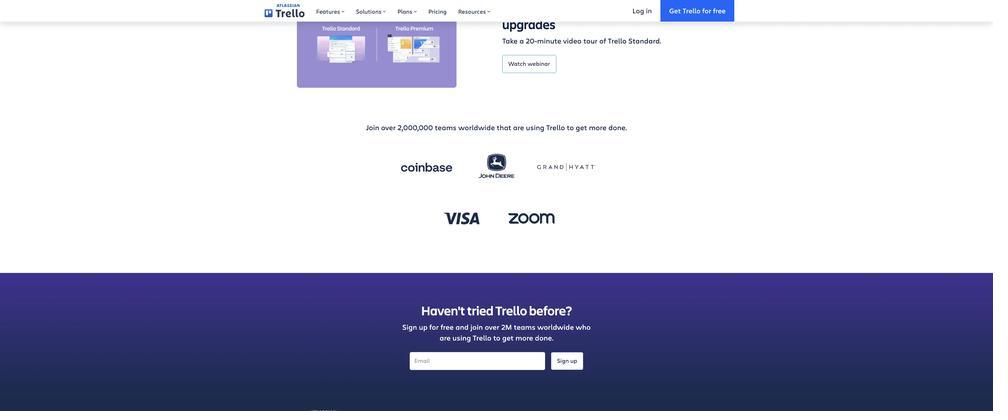 Task type: locate. For each thing, give the bounding box(es) containing it.
free
[[713, 6, 726, 15], [441, 323, 454, 333]]

0 horizontal spatial are
[[440, 334, 451, 343]]

0 horizontal spatial to
[[493, 334, 500, 343]]

using
[[526, 123, 544, 133], [452, 334, 471, 343]]

haven't tried trello before? sign up for free and join over 2m teams worldwide who are using trello to get more done.
[[402, 302, 591, 343]]

trello
[[683, 6, 701, 15], [608, 36, 627, 46], [546, 123, 565, 133], [496, 302, 527, 320], [473, 334, 491, 343]]

before?
[[529, 302, 572, 320]]

1 horizontal spatial worldwide
[[537, 323, 574, 333]]

1 vertical spatial teams
[[514, 323, 536, 333]]

1 vertical spatial up
[[570, 358, 577, 365]]

0 horizontal spatial more
[[515, 334, 533, 343]]

1 vertical spatial worldwide
[[537, 323, 574, 333]]

using down and
[[452, 334, 471, 343]]

1 vertical spatial over
[[485, 323, 499, 333]]

1 horizontal spatial for
[[702, 6, 711, 15]]

0 vertical spatial for
[[702, 6, 711, 15]]

1 horizontal spatial over
[[485, 323, 499, 333]]

get
[[576, 123, 587, 133], [502, 334, 514, 343]]

productive
[[601, 0, 661, 16]]

0 vertical spatial teams
[[435, 123, 457, 133]]

plans button
[[392, 0, 423, 22]]

1 vertical spatial done.
[[535, 334, 553, 343]]

1 horizontal spatial done.
[[608, 123, 627, 133]]

up inside haven't tried trello before? sign up for free and join over 2m teams worldwide who are using trello to get more done.
[[419, 323, 428, 333]]

20-
[[526, 36, 537, 46]]

0 horizontal spatial worldwide
[[458, 123, 495, 133]]

0 horizontal spatial up
[[419, 323, 428, 333]]

for inside haven't tried trello before? sign up for free and join over 2m teams worldwide who are using trello to get more done.
[[429, 323, 439, 333]]

all
[[551, 0, 565, 16]]

for right "get"
[[702, 6, 711, 15]]

are down haven't
[[440, 334, 451, 343]]

1 horizontal spatial more
[[589, 123, 607, 133]]

up down who
[[570, 358, 577, 365]]

log in
[[632, 6, 652, 15]]

sign inside button
[[557, 358, 569, 365]]

haven't
[[421, 302, 465, 320]]

tried
[[467, 302, 493, 320]]

0 horizontal spatial for
[[429, 323, 439, 333]]

0 horizontal spatial sign
[[402, 323, 417, 333]]

solutions button
[[350, 0, 392, 22]]

0 horizontal spatial get
[[502, 334, 514, 343]]

john deere logo image
[[467, 148, 526, 187]]

are right that
[[513, 123, 524, 133]]

image showing a screenshot from the trello standard webinar image
[[297, 0, 457, 88]]

sign
[[402, 323, 417, 333], [557, 358, 569, 365]]

worldwide left that
[[458, 123, 495, 133]]

0 horizontal spatial over
[[381, 123, 396, 133]]

teams right 2,000,000
[[435, 123, 457, 133]]

worldwide
[[458, 123, 495, 133], [537, 323, 574, 333]]

in
[[646, 6, 652, 15]]

over right join
[[381, 123, 396, 133]]

1 vertical spatial free
[[441, 323, 454, 333]]

get trello for free
[[669, 6, 726, 15]]

a
[[519, 36, 524, 46]]

teams inside haven't tried trello before? sign up for free and join over 2m teams worldwide who are using trello to get more done.
[[514, 323, 536, 333]]

1 horizontal spatial teams
[[514, 323, 536, 333]]

1 vertical spatial using
[[452, 334, 471, 343]]

up down haven't
[[419, 323, 428, 333]]

1 horizontal spatial are
[[513, 123, 524, 133]]

0 vertical spatial are
[[513, 123, 524, 133]]

using right that
[[526, 123, 544, 133]]

zoom logo image
[[502, 204, 561, 233]]

0 horizontal spatial free
[[441, 323, 454, 333]]

more inside haven't tried trello before? sign up for free and join over 2m teams worldwide who are using trello to get more done.
[[515, 334, 533, 343]]

over
[[381, 123, 396, 133], [485, 323, 499, 333]]

0 vertical spatial free
[[713, 6, 726, 15]]

worldwide down 'before?'
[[537, 323, 574, 333]]

1 horizontal spatial sign
[[557, 358, 569, 365]]

0 horizontal spatial using
[[452, 334, 471, 343]]

preview
[[502, 0, 549, 16]]

more
[[589, 123, 607, 133], [515, 334, 533, 343]]

1 vertical spatial are
[[440, 334, 451, 343]]

1 vertical spatial more
[[515, 334, 533, 343]]

0 vertical spatial more
[[589, 123, 607, 133]]

0 vertical spatial sign
[[402, 323, 417, 333]]

1 horizontal spatial up
[[570, 358, 577, 365]]

trello inside preview all these productive upgrades take a 20-minute video tour of trello standard.
[[608, 36, 627, 46]]

1 horizontal spatial free
[[713, 6, 726, 15]]

0 vertical spatial up
[[419, 323, 428, 333]]

teams
[[435, 123, 457, 133], [514, 323, 536, 333]]

teams right 2m
[[514, 323, 536, 333]]

tour
[[583, 36, 597, 46]]

up
[[419, 323, 428, 333], [570, 358, 577, 365]]

1 vertical spatial get
[[502, 334, 514, 343]]

plans
[[397, 8, 412, 15]]

are inside haven't tried trello before? sign up for free and join over 2m teams worldwide who are using trello to get more done.
[[440, 334, 451, 343]]

resources button
[[452, 0, 496, 22]]

for
[[702, 6, 711, 15], [429, 323, 439, 333]]

over left 2m
[[485, 323, 499, 333]]

features
[[316, 8, 340, 15]]

0 vertical spatial to
[[567, 123, 574, 133]]

for down haven't
[[429, 323, 439, 333]]

1 horizontal spatial get
[[576, 123, 587, 133]]

done.
[[608, 123, 627, 133], [535, 334, 553, 343]]

sign up
[[557, 358, 577, 365]]

to
[[567, 123, 574, 133], [493, 334, 500, 343]]

1 vertical spatial for
[[429, 323, 439, 333]]

1 horizontal spatial using
[[526, 123, 544, 133]]

0 vertical spatial using
[[526, 123, 544, 133]]

trello inside 'link'
[[683, 6, 701, 15]]

1 vertical spatial sign
[[557, 358, 569, 365]]

1 vertical spatial to
[[493, 334, 500, 343]]

using inside haven't tried trello before? sign up for free and join over 2m teams worldwide who are using trello to get more done.
[[452, 334, 471, 343]]

are
[[513, 123, 524, 133], [440, 334, 451, 343]]

join
[[366, 123, 379, 133]]

0 horizontal spatial done.
[[535, 334, 553, 343]]

0 horizontal spatial teams
[[435, 123, 457, 133]]

log
[[632, 6, 644, 15]]



Task type: vqa. For each thing, say whether or not it's contained in the screenshot.
second 7 minutes ago • on board go to market strategy template from the bottom of the page
no



Task type: describe. For each thing, give the bounding box(es) containing it.
minute
[[537, 36, 561, 46]]

watch webinar link
[[502, 55, 556, 73]]

coinbase logo image
[[397, 153, 456, 182]]

visa logo image
[[432, 204, 491, 233]]

up inside button
[[570, 358, 577, 365]]

and
[[456, 323, 469, 333]]

sign up button
[[551, 353, 583, 371]]

get
[[669, 6, 681, 15]]

video
[[563, 36, 582, 46]]

join over 2,000,000 teams worldwide that are using trello to get more done.
[[366, 123, 627, 133]]

1 horizontal spatial to
[[567, 123, 574, 133]]

0 vertical spatial over
[[381, 123, 396, 133]]

free inside haven't tried trello before? sign up for free and join over 2m teams worldwide who are using trello to get more done.
[[441, 323, 454, 333]]

2,000,000
[[398, 123, 433, 133]]

webinar
[[528, 60, 550, 68]]

solutions
[[356, 8, 382, 15]]

pricing
[[428, 8, 447, 15]]

done. inside haven't tried trello before? sign up for free and join over 2m teams worldwide who are using trello to get more done.
[[535, 334, 553, 343]]

pricing link
[[423, 0, 452, 22]]

to inside haven't tried trello before? sign up for free and join over 2m teams worldwide who are using trello to get more done.
[[493, 334, 500, 343]]

2m
[[501, 323, 512, 333]]

for inside 'link'
[[702, 6, 711, 15]]

join
[[470, 323, 483, 333]]

features button
[[310, 0, 350, 22]]

of
[[599, 36, 606, 46]]

watch webinar
[[508, 60, 550, 68]]

take
[[502, 36, 518, 46]]

atlassian trello image
[[264, 4, 305, 18]]

over inside haven't tried trello before? sign up for free and join over 2m teams worldwide who are using trello to get more done.
[[485, 323, 499, 333]]

resources
[[458, 8, 486, 15]]

free inside get trello for free 'link'
[[713, 6, 726, 15]]

Email email field
[[410, 353, 545, 371]]

sign inside haven't tried trello before? sign up for free and join over 2m teams worldwide who are using trello to get more done.
[[402, 323, 417, 333]]

upgrades
[[502, 16, 555, 33]]

watch
[[508, 60, 526, 68]]

standard.
[[628, 36, 661, 46]]

that
[[497, 123, 511, 133]]

get inside haven't tried trello before? sign up for free and join over 2m teams worldwide who are using trello to get more done.
[[502, 334, 514, 343]]

get trello for free link
[[661, 0, 734, 22]]

grand hyatt logo image
[[537, 153, 596, 182]]

0 vertical spatial done.
[[608, 123, 627, 133]]

0 vertical spatial get
[[576, 123, 587, 133]]

log in link
[[624, 0, 661, 22]]

preview all these productive upgrades take a 20-minute video tour of trello standard.
[[502, 0, 661, 46]]

0 vertical spatial worldwide
[[458, 123, 495, 133]]

who
[[576, 323, 591, 333]]

worldwide inside haven't tried trello before? sign up for free and join over 2m teams worldwide who are using trello to get more done.
[[537, 323, 574, 333]]

these
[[567, 0, 599, 16]]



